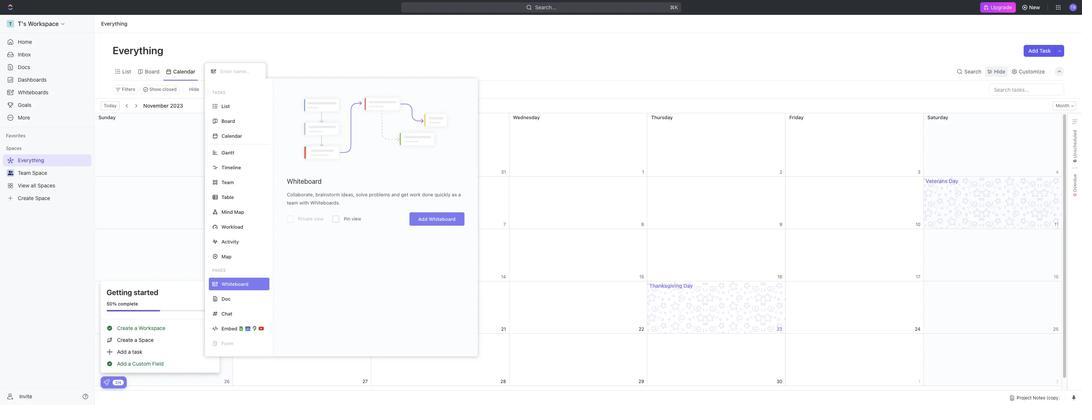 Task type: locate. For each thing, give the bounding box(es) containing it.
board down tasks on the top left of the page
[[221, 118, 235, 124]]

add for add task
[[1028, 48, 1038, 54]]

grid
[[94, 113, 1062, 402]]

0 horizontal spatial hide
[[189, 87, 199, 92]]

hide
[[994, 68, 1005, 75], [189, 87, 199, 92]]

0 vertical spatial day
[[949, 178, 958, 184]]

1 horizontal spatial map
[[234, 209, 244, 215]]

1 vertical spatial list
[[221, 103, 230, 109]]

a inside collaborate, brainstorm ideas, solve problems and get work done quickly as a team with whiteboards.
[[458, 192, 461, 198]]

view right pin in the bottom of the page
[[352, 216, 361, 222]]

create a workspace
[[117, 325, 165, 331]]

a down the add a task
[[128, 361, 131, 367]]

0 horizontal spatial board
[[145, 68, 159, 75]]

a for workspace
[[134, 325, 137, 331]]

hide right search
[[994, 68, 1005, 75]]

day for thanksgiving day
[[683, 283, 693, 289]]

add inside add task button
[[1028, 48, 1038, 54]]

1 vertical spatial row
[[95, 229, 1062, 282]]

pin
[[344, 216, 350, 222]]

a for task
[[128, 349, 131, 355]]

whiteboard down quickly
[[429, 216, 456, 222]]

add down the add a task
[[117, 361, 127, 367]]

task
[[132, 349, 142, 355]]

create up the add a task
[[117, 337, 133, 343]]

workspace
[[139, 325, 165, 331]]

unscheduled
[[1072, 130, 1077, 160]]

favorites button
[[3, 132, 29, 140]]

1 row from the top
[[95, 113, 1062, 177]]

favorites
[[6, 133, 26, 139]]

1 horizontal spatial calendar
[[221, 133, 242, 139]]

day inside "thanksgiving day" row
[[683, 283, 693, 289]]

day for veterans day
[[949, 178, 958, 184]]

overdue
[[1072, 174, 1077, 194]]

a up create a space
[[134, 325, 137, 331]]

calendar up hide button
[[173, 68, 195, 75]]

50% complete
[[107, 301, 138, 307]]

onboarding checklist button image
[[104, 380, 110, 386]]

1 horizontal spatial hide
[[994, 68, 1005, 75]]

list left board link
[[122, 68, 131, 75]]

view button
[[205, 63, 229, 80]]

everything link
[[99, 19, 129, 28]]

0 horizontal spatial calendar
[[173, 68, 195, 75]]

create
[[117, 325, 133, 331], [117, 337, 133, 343]]

calendar up gantt
[[221, 133, 242, 139]]

board link
[[143, 66, 159, 77]]

show closed button
[[140, 85, 180, 94]]

day right veterans
[[949, 178, 958, 184]]

thanksgiving
[[649, 283, 682, 289]]

task
[[1040, 48, 1051, 54]]

board up show
[[145, 68, 159, 75]]

0 horizontal spatial whiteboard
[[287, 178, 322, 185]]

1 horizontal spatial list
[[221, 103, 230, 109]]

work
[[410, 192, 421, 198]]

0 vertical spatial create
[[117, 325, 133, 331]]

new button
[[1019, 1, 1045, 13]]

0 vertical spatial list
[[122, 68, 131, 75]]

2 vertical spatial row
[[95, 334, 1062, 386]]

0 vertical spatial row
[[95, 113, 1062, 177]]

1 view from the left
[[314, 216, 323, 222]]

view button
[[205, 66, 229, 77]]

Enter name... field
[[220, 68, 260, 75]]

0 vertical spatial whiteboard
[[287, 178, 322, 185]]

chat
[[221, 311, 232, 317]]

view for pin view
[[352, 216, 361, 222]]

row
[[95, 113, 1062, 177], [95, 229, 1062, 282], [95, 334, 1062, 386]]

calendar
[[173, 68, 195, 75], [221, 133, 242, 139]]

started
[[134, 288, 158, 297]]

1 horizontal spatial board
[[221, 118, 235, 124]]

a left task
[[128, 349, 131, 355]]

map right mind
[[234, 209, 244, 215]]

a for space
[[134, 337, 137, 343]]

day right thanksgiving
[[683, 283, 693, 289]]

2 view from the left
[[352, 216, 361, 222]]

field
[[152, 361, 164, 367]]

⌘k
[[670, 4, 678, 10]]

0 horizontal spatial day
[[683, 283, 693, 289]]

1 vertical spatial map
[[221, 254, 231, 260]]

view
[[214, 68, 226, 75]]

board
[[145, 68, 159, 75], [221, 118, 235, 124]]

tree inside the sidebar navigation
[[3, 155, 91, 204]]

doc
[[221, 296, 231, 302]]

1 vertical spatial calendar
[[221, 133, 242, 139]]

table
[[221, 194, 234, 200]]

hide inside button
[[189, 87, 199, 92]]

29
[[639, 379, 644, 384]]

a left the space at the bottom left of page
[[134, 337, 137, 343]]

22
[[639, 326, 644, 332]]

whiteboard up collaborate, at left
[[287, 178, 322, 185]]

row containing 26
[[95, 334, 1062, 386]]

spaces
[[6, 146, 22, 151]]

customize button
[[1009, 66, 1047, 77]]

get
[[401, 192, 408, 198]]

27
[[363, 379, 368, 384]]

view right private
[[314, 216, 323, 222]]

add left 'task'
[[1028, 48, 1038, 54]]

3 row from the top
[[95, 334, 1062, 386]]

create up create a space
[[117, 325, 133, 331]]

a right as at the left top of page
[[458, 192, 461, 198]]

mind
[[221, 209, 233, 215]]

1 vertical spatial hide
[[189, 87, 199, 92]]

day inside "veterans day" row
[[949, 178, 958, 184]]

show
[[149, 87, 161, 92]]

close image
[[208, 290, 213, 295]]

docs
[[18, 64, 30, 70]]

1 vertical spatial whiteboard
[[429, 216, 456, 222]]

1 horizontal spatial day
[[949, 178, 958, 184]]

0 horizontal spatial list
[[122, 68, 131, 75]]

veterans day
[[926, 178, 958, 184]]

closed
[[162, 87, 177, 92]]

veterans day row
[[95, 177, 1062, 229]]

add a task
[[117, 349, 142, 355]]

1 vertical spatial create
[[117, 337, 133, 343]]

add a custom field
[[117, 361, 164, 367]]

0 horizontal spatial map
[[221, 254, 231, 260]]

0 vertical spatial board
[[145, 68, 159, 75]]

2 create from the top
[[117, 337, 133, 343]]

tasks
[[212, 90, 225, 95]]

add down done
[[418, 216, 427, 222]]

1 vertical spatial board
[[221, 118, 235, 124]]

1 horizontal spatial view
[[352, 216, 361, 222]]

0 vertical spatial calendar
[[173, 68, 195, 75]]

0 horizontal spatial view
[[314, 216, 323, 222]]

tuesday
[[375, 114, 394, 120]]

0 vertical spatial hide
[[994, 68, 1005, 75]]

activity
[[221, 239, 239, 245]]

add left task
[[117, 349, 127, 355]]

hide button
[[985, 66, 1008, 77]]

hide down calendar link
[[189, 87, 199, 92]]

1 vertical spatial day
[[683, 283, 693, 289]]

map down the activity
[[221, 254, 231, 260]]

dashboards
[[18, 77, 47, 83]]

2/4
[[115, 380, 121, 385]]

1 create from the top
[[117, 325, 133, 331]]

tree
[[3, 155, 91, 204]]

friday
[[789, 114, 804, 120]]

list down tasks on the top left of the page
[[221, 103, 230, 109]]

collaborate,
[[287, 192, 314, 198]]

today button
[[101, 101, 120, 110]]

home link
[[3, 36, 91, 48]]

create for create a workspace
[[117, 325, 133, 331]]



Task type: describe. For each thing, give the bounding box(es) containing it.
home
[[18, 39, 32, 45]]

add for add whiteboard
[[418, 216, 427, 222]]

and
[[391, 192, 400, 198]]

wednesday
[[513, 114, 540, 120]]

6
[[1072, 160, 1077, 163]]

21
[[501, 326, 506, 332]]

dashboards link
[[3, 74, 91, 86]]

collaborate, brainstorm ideas, solve problems and get work done quickly as a team with whiteboards.
[[287, 192, 461, 206]]

gantt
[[221, 150, 234, 156]]

0 vertical spatial everything
[[101, 20, 127, 27]]

done
[[422, 192, 433, 198]]

embed
[[221, 326, 237, 332]]

goals link
[[3, 99, 91, 111]]

complete
[[118, 301, 138, 307]]

2 row from the top
[[95, 229, 1062, 282]]

list link
[[121, 66, 131, 77]]

25
[[1053, 326, 1059, 332]]

23
[[777, 326, 782, 332]]

saturday
[[928, 114, 948, 120]]

new
[[1029, 4, 1040, 10]]

list inside list link
[[122, 68, 131, 75]]

0 vertical spatial map
[[234, 209, 244, 215]]

26
[[224, 379, 230, 384]]

whiteboards
[[18, 89, 48, 96]]

sunday
[[98, 114, 116, 120]]

as
[[452, 192, 457, 198]]

28
[[500, 379, 506, 384]]

custom
[[132, 361, 151, 367]]

private
[[298, 216, 313, 222]]

space
[[139, 337, 154, 343]]

thanksgiving day
[[649, 283, 693, 289]]

inbox
[[18, 51, 31, 58]]

add whiteboard
[[418, 216, 456, 222]]

30
[[777, 379, 782, 384]]

thanksgiving day row
[[95, 282, 1062, 334]]

upgrade
[[991, 4, 1012, 10]]

1 horizontal spatial whiteboard
[[429, 216, 456, 222]]

calendar link
[[172, 66, 195, 77]]

veterans
[[926, 178, 948, 184]]

thursday
[[651, 114, 673, 120]]

getting
[[107, 288, 132, 297]]

ideas,
[[341, 192, 355, 198]]

onboarding checklist button element
[[104, 380, 110, 386]]

today
[[104, 103, 117, 109]]

problems
[[369, 192, 390, 198]]

create a space
[[117, 337, 154, 343]]

50%
[[107, 301, 117, 307]]

mind map
[[221, 209, 244, 215]]

24
[[915, 326, 921, 332]]

pin view
[[344, 216, 361, 222]]

team
[[287, 200, 298, 206]]

private view
[[298, 216, 323, 222]]

add task button
[[1024, 45, 1055, 57]]

add for add a task
[[117, 349, 127, 355]]

hide button
[[186, 85, 202, 94]]

board inside board link
[[145, 68, 159, 75]]

form
[[221, 341, 233, 347]]

1 vertical spatial everything
[[113, 44, 166, 56]]

with
[[299, 200, 309, 206]]

getting started
[[107, 288, 158, 297]]

docs link
[[3, 61, 91, 73]]

whiteboards link
[[3, 87, 91, 98]]

0
[[1072, 194, 1077, 197]]

inbox link
[[3, 49, 91, 61]]

show closed
[[149, 87, 177, 92]]

team
[[221, 179, 234, 185]]

search...
[[535, 4, 556, 10]]

add for add a custom field
[[117, 361, 127, 367]]

Search tasks... text field
[[990, 84, 1064, 95]]

hide inside dropdown button
[[994, 68, 1005, 75]]

goals
[[18, 102, 31, 108]]

invite
[[19, 393, 32, 400]]

add task
[[1028, 48, 1051, 54]]

create for create a space
[[117, 337, 133, 343]]

grid containing veterans day
[[94, 113, 1062, 402]]

sidebar navigation
[[0, 15, 95, 405]]

view for private view
[[314, 216, 323, 222]]

a for custom
[[128, 361, 131, 367]]

quickly
[[435, 192, 451, 198]]

solve
[[356, 192, 368, 198]]

search
[[964, 68, 981, 75]]

brainstorm
[[316, 192, 340, 198]]

pages
[[212, 268, 226, 273]]

workload
[[221, 224, 243, 230]]



Task type: vqa. For each thing, say whether or not it's contained in the screenshot.
done on the left top
yes



